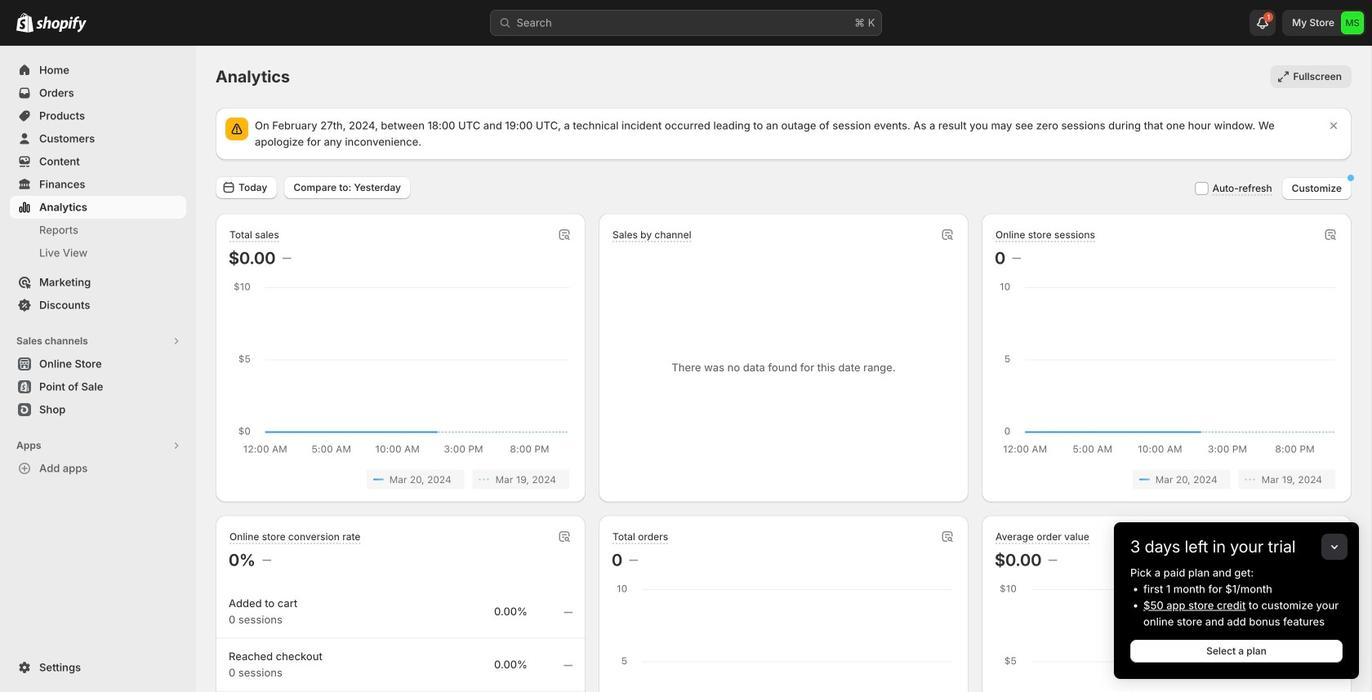 Task type: describe. For each thing, give the bounding box(es) containing it.
1 list from the left
[[232, 470, 569, 490]]

2 list from the left
[[998, 470, 1336, 490]]

0 horizontal spatial shopify image
[[16, 13, 33, 32]]

my store image
[[1342, 11, 1364, 34]]



Task type: vqa. For each thing, say whether or not it's contained in the screenshot.
right list
yes



Task type: locate. For each thing, give the bounding box(es) containing it.
list
[[232, 470, 569, 490], [998, 470, 1336, 490]]

shopify image
[[16, 13, 33, 32], [36, 16, 87, 32]]

1 horizontal spatial shopify image
[[36, 16, 87, 32]]

0 horizontal spatial list
[[232, 470, 569, 490]]

1 horizontal spatial list
[[998, 470, 1336, 490]]



